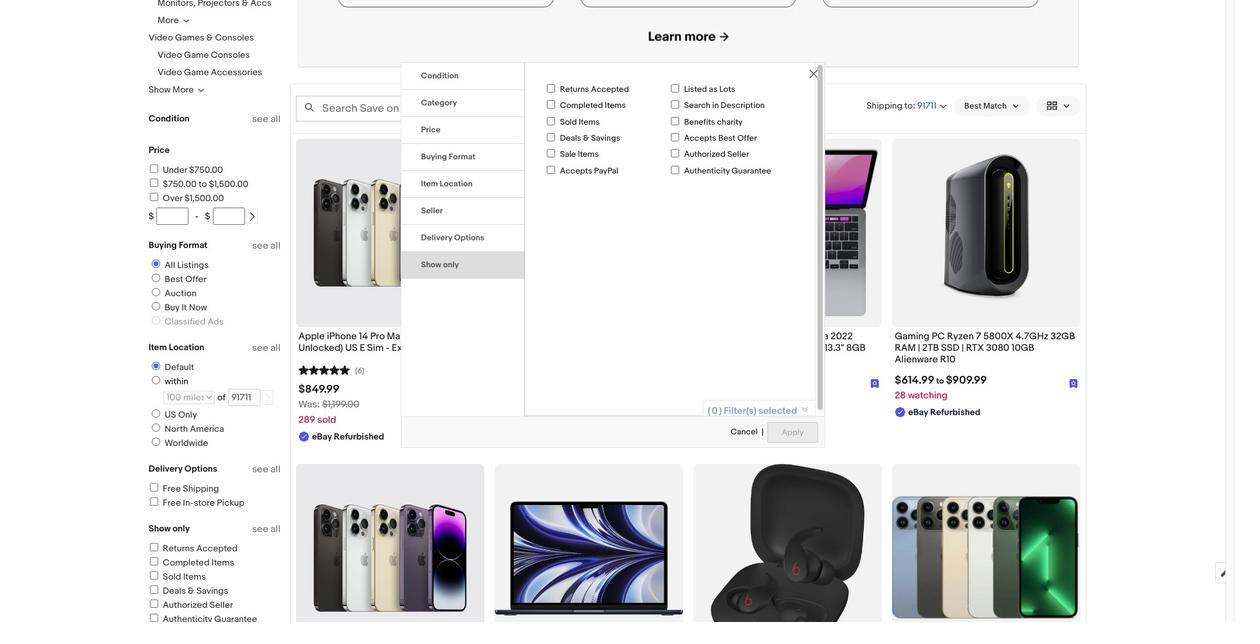 Task type: locate. For each thing, give the bounding box(es) containing it.
was: up '289' on the bottom left of the page
[[298, 399, 320, 411]]

see all
[[252, 113, 280, 125], [252, 240, 280, 252], [252, 342, 280, 354], [252, 464, 280, 476], [252, 524, 280, 536]]

1 vertical spatial $1,500.00
[[184, 193, 224, 204]]

0 horizontal spatial buying format
[[149, 240, 208, 251]]

Under $750.00 checkbox
[[150, 165, 158, 173]]

1 vertical spatial deals & savings checkbox
[[150, 586, 158, 594]]

0 vertical spatial options
[[454, 233, 484, 243]]

pickup
[[217, 498, 245, 509]]

apple iphone 13 pro max  256gb unlocked - excellent image
[[892, 488, 1081, 623]]

0 vertical spatial deals
[[560, 133, 581, 143]]

0 horizontal spatial &
[[188, 586, 194, 597]]

format
[[449, 152, 475, 162], [179, 240, 208, 251]]

sold inside $849.99 was: $1,199.00 289 sold
[[317, 414, 336, 427]]

search in description
[[684, 100, 765, 111]]

0 horizontal spatial |
[[918, 342, 920, 354]]

0 horizontal spatial options
[[184, 464, 217, 475]]

completed items down 'returns accepted' link
[[163, 558, 234, 569]]

0 vertical spatial format
[[449, 152, 475, 162]]

3 all from the top
[[271, 342, 280, 354]]

256gb left (
[[407, 330, 438, 343]]

ryzen
[[947, 330, 974, 343]]

[object undefined] image down 32gb
[[1069, 377, 1078, 388]]

savings
[[591, 133, 620, 143], [196, 586, 228, 597]]

1 horizontal spatial $
[[205, 211, 210, 222]]

ssd right 2tb
[[941, 342, 959, 354]]

us inside apple iphone 14 pro max 256gb ( unlocked)  us e sim - excellent
[[345, 342, 358, 354]]

format down category
[[449, 152, 475, 162]]

all for buying format
[[271, 240, 280, 252]]

up
[[630, 330, 641, 343]]

Sold Items checkbox
[[150, 572, 158, 580]]

ebay refurbished image
[[298, 0, 1078, 66]]

apple macbook pro mneh3ll/a 2022 apple m2 chip   10gpu/8cpu 13.3" 8gb 256gb ssd image
[[693, 145, 882, 321]]

0 vertical spatial accepted
[[591, 84, 629, 94]]

1 horizontal spatial [object undefined] image
[[1069, 377, 1078, 388]]

worldwide link
[[147, 438, 211, 449]]

Deals & Savings checkbox
[[547, 133, 555, 141], [150, 586, 158, 594]]

& up authorized seller link
[[188, 586, 194, 597]]

1 horizontal spatial completed items checkbox
[[547, 100, 555, 109]]

video up show more
[[158, 67, 182, 78]]

ebay refurbished down $1,199.00
[[312, 432, 384, 443]]

cancel button
[[730, 422, 758, 444]]

5 all from the top
[[271, 524, 280, 536]]

0 horizontal spatial condition
[[149, 113, 189, 124]]

default
[[165, 362, 194, 373]]

$982.86
[[521, 378, 557, 391]]

refurbished down $1,329.00
[[731, 423, 782, 434]]

accepted
[[591, 84, 629, 94], [196, 544, 238, 554]]

ssd down "macbook"
[[728, 354, 747, 366]]

[object undefined] image left the $614.99
[[870, 379, 879, 388]]

sold items
[[560, 117, 600, 127], [163, 572, 206, 583]]

32gb
[[1051, 330, 1075, 343]]

over $1,500.00 link
[[148, 193, 224, 204]]

Maximum Value text field
[[213, 208, 245, 225]]

Sold Items checkbox
[[547, 117, 555, 125]]

all
[[165, 260, 175, 271]]

authorized up authenticity
[[684, 149, 726, 160]]

free for free shipping
[[163, 484, 181, 495]]

in
[[712, 100, 719, 111]]

m2
[[724, 342, 738, 354]]

deals & savings checkbox down sold items checkbox
[[547, 133, 555, 141]]

0 vertical spatial price
[[421, 125, 441, 135]]

to inside $614.99 to $909.99
[[936, 377, 944, 387]]

ebay refurbished down the shipping
[[511, 411, 583, 422]]

i7,
[[619, 330, 628, 343]]

all
[[271, 113, 280, 125], [271, 240, 280, 252], [271, 342, 280, 354], [271, 464, 280, 476], [271, 524, 280, 536]]

sold items up the deals & savings link
[[163, 572, 206, 583]]

2 $ from the left
[[205, 211, 210, 222]]

see all button
[[252, 113, 280, 125], [252, 240, 280, 252], [252, 342, 280, 354], [252, 464, 280, 476], [252, 524, 280, 536]]

us left e
[[345, 342, 358, 354]]

ssd inside apple macbook pro mneh3ll/a 2022 apple m2 chip   10gpu/8cpu 13.3" 8gb 256gb ssd
[[728, 354, 747, 366]]

ebay refurbished down the watching
[[908, 407, 981, 418]]

show
[[149, 84, 171, 95], [421, 260, 441, 270], [149, 524, 171, 535]]

items for sold items option
[[183, 572, 206, 583]]

4 see all from the top
[[252, 464, 280, 476]]

1 horizontal spatial accepted
[[591, 84, 629, 94]]

1 horizontal spatial ssd
[[941, 342, 959, 354]]

0 horizontal spatial ssd
[[728, 354, 747, 366]]

completed down 'returns accepted' link
[[163, 558, 210, 569]]

sold right 954
[[715, 405, 734, 418]]

0 vertical spatial completed
[[560, 100, 603, 111]]

1 horizontal spatial buying format
[[421, 152, 475, 162]]

2 pro from the left
[[768, 330, 783, 343]]

all listings link
[[147, 260, 211, 271]]

to right the up
[[643, 330, 652, 343]]

pc left i7,
[[604, 330, 617, 343]]

accepts paypal
[[560, 166, 618, 176]]

condition up category
[[421, 71, 459, 81]]

0 vertical spatial sold
[[560, 117, 577, 127]]

0 horizontal spatial item
[[149, 342, 167, 353]]

free left the shipping
[[497, 394, 517, 406]]

returns right returns accepted checkbox
[[560, 84, 589, 94]]

$750.00
[[189, 165, 223, 176], [163, 179, 197, 190]]

2 pc from the left
[[932, 330, 945, 343]]

1 horizontal spatial 256gb
[[696, 354, 726, 366]]

offer down listings
[[185, 274, 207, 285]]

authorized seller
[[684, 149, 749, 160], [163, 600, 233, 611]]

sold right sold items option
[[163, 572, 181, 583]]

us right us only radio
[[165, 410, 176, 421]]

accepted for returns accepted option
[[196, 544, 238, 554]]

pc left ryzen
[[932, 330, 945, 343]]

see all button for item location
[[252, 342, 280, 354]]

0 horizontal spatial format
[[179, 240, 208, 251]]

2 see all button from the top
[[252, 240, 280, 252]]

1 vertical spatial format
[[179, 240, 208, 251]]

deals & savings up sale items
[[560, 133, 620, 143]]

1 $ from the left
[[149, 211, 154, 222]]

seller for authorized seller checkbox
[[210, 600, 233, 611]]

1 vertical spatial delivery options
[[149, 464, 217, 475]]

$
[[149, 211, 154, 222], [205, 211, 210, 222]]

10gb
[[1012, 342, 1034, 354]]

accepted up 26,362
[[591, 84, 629, 94]]

Returns Accepted checkbox
[[547, 84, 555, 92]]

pc inside gaming pc ryzen 7 5800x 4.7ghz 32gb ram | 2tb ssd | rtx 3080 10gb alienware r10
[[932, 330, 945, 343]]

5 see all button from the top
[[252, 524, 280, 536]]

offer down "charity"
[[737, 133, 757, 143]]

0 vertical spatial free
[[497, 394, 517, 406]]

0 horizontal spatial completed items checkbox
[[150, 558, 158, 566]]

28
[[895, 390, 906, 402]]

4 all from the top
[[271, 464, 280, 476]]

apple iphone 14 pro max 256gb ( unlocked)  us e sim - excellent
[[298, 330, 442, 354]]

$750.00 down under
[[163, 179, 197, 190]]

see for buying format
[[252, 240, 268, 252]]

items down completed items link
[[183, 572, 206, 583]]

video games & consoles video game consoles video game accessories
[[149, 32, 262, 78]]

0 vertical spatial us
[[345, 342, 358, 354]]

buying up all listings option
[[149, 240, 177, 251]]

1 vertical spatial seller
[[421, 206, 443, 216]]

1 horizontal spatial accepts
[[684, 133, 716, 143]]

see for condition
[[252, 113, 268, 125]]

under $750.00 link
[[148, 165, 223, 176]]

see all button for buying format
[[252, 240, 280, 252]]

items for sold items checkbox
[[579, 117, 600, 127]]

game down video game consoles link
[[184, 67, 209, 78]]

free inside $169.00 $982.86 free shipping
[[497, 394, 517, 406]]

1 vertical spatial &
[[583, 133, 589, 143]]

0 vertical spatial deals & savings
[[560, 133, 620, 143]]

under
[[163, 165, 187, 176]]

Default radio
[[152, 362, 160, 371]]

0 vertical spatial game
[[184, 50, 209, 60]]

offer
[[737, 133, 757, 143], [185, 274, 207, 285]]

| left 2tb
[[918, 342, 920, 354]]

completed
[[560, 100, 603, 111], [163, 558, 210, 569]]

returns accepted up completed items link
[[163, 544, 238, 554]]

chip
[[740, 342, 761, 354]]

1 vertical spatial 256gb
[[696, 354, 726, 366]]

2 [object undefined] image from the left
[[1069, 377, 1078, 388]]

sold items right sold items checkbox
[[560, 117, 600, 127]]

[object undefined] image down 32gb
[[1069, 379, 1078, 388]]

classified ads link
[[147, 316, 226, 327]]

256gb left chip at the right bottom of page
[[696, 354, 726, 366]]

1 vertical spatial item
[[149, 342, 167, 353]]

0 horizontal spatial returns
[[163, 544, 194, 554]]

apple macbook pro mneh3ll/a 2022 apple m2 chip   10gpu/8cpu 13.3" 8gb 256gb ssd link
[[696, 330, 879, 369]]

289
[[298, 414, 315, 427]]

deals up sale
[[560, 133, 581, 143]]

completed up sale items
[[560, 100, 603, 111]]

5 see from the top
[[252, 524, 268, 536]]

Buy It Now radio
[[152, 302, 160, 311]]

Accepts PayPal checkbox
[[547, 166, 555, 174]]

1 vertical spatial -
[[386, 342, 390, 354]]

- down over $1,500.00
[[195, 211, 199, 222]]

authorized seller down accepts best offer
[[684, 149, 749, 160]]

authorized for authorized seller checkbox
[[163, 600, 208, 611]]

all for show only
[[271, 524, 280, 536]]

gaming
[[895, 330, 930, 343]]

1 all from the top
[[271, 113, 280, 125]]

|
[[918, 342, 920, 354], [962, 342, 964, 354]]

accepts for accepts best offer
[[684, 133, 716, 143]]

accepted for returns accepted checkbox
[[591, 84, 629, 94]]

was:
[[696, 390, 717, 402], [298, 399, 320, 411]]

buying down category
[[421, 152, 447, 162]]

sold inside was: $1,329.00 954 sold
[[715, 405, 734, 418]]

ebay down 954
[[710, 423, 729, 434]]

to
[[199, 179, 207, 190], [643, 330, 652, 343], [936, 377, 944, 387]]

sold right sold items checkbox
[[560, 117, 577, 127]]

best down "charity"
[[718, 133, 735, 143]]

1 horizontal spatial seller
[[421, 206, 443, 216]]

completed items checkbox up sold items checkbox
[[547, 100, 555, 109]]

0 horizontal spatial accepts
[[560, 166, 592, 176]]

5 see all from the top
[[252, 524, 280, 536]]

& up sale items
[[583, 133, 589, 143]]

Sale Items checkbox
[[547, 149, 555, 158]]

items down 26,362
[[579, 117, 600, 127]]

0 horizontal spatial offer
[[185, 274, 207, 285]]

video down the more button
[[149, 32, 173, 43]]

0 horizontal spatial authorized
[[163, 600, 208, 611]]

1 vertical spatial location
[[169, 342, 204, 353]]

refurbished down $1,199.00
[[334, 432, 384, 443]]

Best Offer radio
[[152, 274, 160, 282]]

free left in-
[[163, 498, 181, 509]]

returns
[[560, 84, 589, 94], [163, 544, 194, 554]]

2 vertical spatial video
[[158, 67, 182, 78]]

returns accepted link
[[148, 544, 238, 554]]

1 [object undefined] image from the left
[[870, 377, 879, 388]]

0 horizontal spatial deals & savings
[[163, 586, 228, 597]]

2 vertical spatial to
[[936, 377, 944, 387]]

worldwide
[[165, 438, 208, 449]]

apple iphone 14 pro max 128gb ( unlocked)  us e sim - excellent image
[[296, 465, 484, 623]]

accepts down sale items
[[560, 166, 592, 176]]

0 vertical spatial -
[[195, 211, 199, 222]]

256gb
[[407, 330, 438, 343], [696, 354, 726, 366]]

1 horizontal spatial pro
[[768, 330, 783, 343]]

apple for apple macbook pro mneh3ll/a 2022 apple m2 chip   10gpu/8cpu 13.3" 8gb 256gb ssd
[[696, 330, 722, 343]]

[object undefined] image left the $614.99
[[870, 377, 879, 388]]

1 pro from the left
[[370, 330, 385, 343]]

1 horizontal spatial |
[[962, 342, 964, 354]]

0 horizontal spatial [object undefined] image
[[870, 379, 879, 388]]

0 horizontal spatial sold
[[163, 572, 181, 583]]

ebay for $849.99
[[312, 432, 332, 443]]

was: up 954
[[696, 390, 717, 402]]

0 vertical spatial condition
[[421, 71, 459, 81]]

(
[[440, 330, 442, 343]]

1 pc from the left
[[604, 330, 617, 343]]

deals & savings
[[560, 133, 620, 143], [163, 586, 228, 597]]

ebay down the 28 watching
[[908, 407, 928, 418]]

shipping
[[519, 394, 557, 406]]

[object undefined] image
[[870, 377, 879, 388], [1069, 377, 1078, 388]]

3 see all button from the top
[[252, 342, 280, 354]]

0 horizontal spatial deals
[[163, 586, 186, 597]]

1 horizontal spatial completed items
[[560, 100, 626, 111]]

buy it now
[[165, 302, 207, 313]]

to up over $1,500.00
[[199, 179, 207, 190]]

more up games
[[158, 15, 179, 26]]

refurbished down the watching
[[930, 407, 981, 418]]

1 horizontal spatial delivery options
[[421, 233, 484, 243]]

authorized down the deals & savings link
[[163, 600, 208, 611]]

pro inside apple iphone 14 pro max 256gb ( unlocked)  us e sim - excellent
[[370, 330, 385, 343]]

$750.00 up "$750.00 to $1,500.00"
[[189, 165, 223, 176]]

sold items for sold items option
[[163, 572, 206, 583]]

sold
[[715, 405, 734, 418], [317, 414, 336, 427]]

US Only radio
[[152, 410, 160, 418]]

refurbished for $169.00
[[533, 411, 583, 422]]

deals & savings up authorized seller link
[[163, 586, 228, 597]]

0 vertical spatial authorized
[[684, 149, 726, 160]]

4 see from the top
[[252, 464, 268, 476]]

to for $750.00
[[199, 179, 207, 190]]

2 horizontal spatial &
[[583, 133, 589, 143]]

2 see all from the top
[[252, 240, 280, 252]]

buying format up all listings link
[[149, 240, 208, 251]]

Authenticity Guarantee checkbox
[[671, 166, 680, 174]]

see all button for condition
[[252, 113, 280, 125]]

completed items checkbox down returns accepted option
[[150, 558, 158, 566]]

savings up authorized seller link
[[196, 586, 228, 597]]

Authorized Seller checkbox
[[150, 600, 158, 609]]

0 horizontal spatial sold
[[317, 414, 336, 427]]

us
[[345, 342, 358, 354], [165, 410, 176, 421]]

256gb inside apple macbook pro mneh3ll/a 2022 apple m2 chip   10gpu/8cpu 13.3" 8gb 256gb ssd
[[696, 354, 726, 366]]

max
[[387, 330, 405, 343]]

ebay refurbished
[[908, 407, 981, 418], [511, 411, 583, 422], [710, 423, 782, 434], [312, 432, 384, 443]]

pro right 14
[[370, 330, 385, 343]]

more down video game accessories link
[[173, 84, 194, 95]]

0 vertical spatial completed items
[[560, 100, 626, 111]]

gaming pc ryzen 7 5800x 4.7ghz 32gb ram | 2tb ssd | rtx 3080 10gb alienware r10
[[895, 330, 1075, 366]]

ebay down the shipping
[[511, 411, 531, 422]]

authenticity guarantee
[[684, 166, 771, 176]]

deals down sold items link
[[163, 586, 186, 597]]

$614.99 to $909.99
[[895, 375, 987, 387]]

Auction radio
[[152, 288, 160, 297]]

see all for delivery options
[[252, 464, 280, 476]]

completed items left results
[[560, 100, 626, 111]]

accepts for accepts paypal
[[560, 166, 592, 176]]

& up video game consoles link
[[206, 32, 213, 43]]

games
[[175, 32, 204, 43]]

tab list
[[401, 63, 525, 279]]

0 horizontal spatial pc
[[604, 330, 617, 343]]

| left rtx
[[962, 342, 964, 354]]

ebay refurbished for $169.00
[[511, 411, 583, 422]]

0 horizontal spatial accepted
[[196, 544, 238, 554]]

price down category
[[421, 125, 441, 135]]

0 vertical spatial &
[[206, 32, 213, 43]]

buy it now link
[[147, 302, 210, 313]]

$ down over $1,500.00 option
[[149, 211, 154, 222]]

pro right chip at the right bottom of page
[[768, 330, 783, 343]]

sold right '289' on the bottom left of the page
[[317, 414, 336, 427]]

to inside dell desktop computer pc i7, up to 64gb ram, 4tb ssd, windows 11 or 10, wifi bt
[[643, 330, 652, 343]]

2 vertical spatial show
[[149, 524, 171, 535]]

2 horizontal spatial to
[[936, 377, 944, 387]]

refurbished for $614.99
[[930, 407, 981, 418]]

see for delivery options
[[252, 464, 268, 476]]

1 vertical spatial consoles
[[211, 50, 250, 60]]

Classified Ads radio
[[152, 316, 160, 325]]

954
[[696, 405, 713, 418]]

1 horizontal spatial best
[[718, 133, 735, 143]]

benefits
[[684, 117, 715, 127]]

0 vertical spatial more
[[158, 15, 179, 26]]

1 see all from the top
[[252, 113, 280, 125]]

go image
[[263, 394, 272, 403]]

price up under $750.00 checkbox on the top of page
[[149, 145, 170, 156]]

was: inside $849.99 was: $1,199.00 289 sold
[[298, 399, 320, 411]]

iphone
[[327, 330, 357, 343]]

4 see all button from the top
[[252, 464, 280, 476]]

1 vertical spatial returns
[[163, 544, 194, 554]]

savings down 26,362
[[591, 133, 620, 143]]

apple inside apple iphone 14 pro max 256gb ( unlocked)  us e sim - excellent
[[298, 330, 325, 343]]

[object undefined] image
[[870, 379, 879, 388], [1069, 379, 1078, 388]]

1 horizontal spatial us
[[345, 342, 358, 354]]

$750.00 to $1,500.00
[[163, 179, 248, 190]]

best offer
[[165, 274, 207, 285]]

1 horizontal spatial deals
[[560, 133, 581, 143]]

all for item location
[[271, 342, 280, 354]]

1 see all button from the top
[[252, 113, 280, 125]]

to up the watching
[[936, 377, 944, 387]]

2 all from the top
[[271, 240, 280, 252]]

3 see from the top
[[252, 342, 268, 354]]

deals & savings checkbox down sold items option
[[150, 586, 158, 594]]

as
[[709, 84, 718, 94]]

0 horizontal spatial 256gb
[[407, 330, 438, 343]]

items up accepts paypal
[[578, 149, 599, 160]]

apple iphone 14 pro max 256gb ( unlocked)  us e sim - excellent image
[[296, 139, 484, 327]]

charity
[[717, 117, 743, 127]]

tab list containing condition
[[401, 63, 525, 279]]

2 see from the top
[[252, 240, 268, 252]]

price
[[421, 125, 441, 135], [149, 145, 170, 156]]

0 vertical spatial 256gb
[[407, 330, 438, 343]]

condition down show more
[[149, 113, 189, 124]]

1 vertical spatial best
[[165, 274, 183, 285]]

Completed Items checkbox
[[547, 100, 555, 109], [150, 558, 158, 566]]

ram
[[895, 342, 916, 354]]

authorized seller down the deals & savings link
[[163, 600, 233, 611]]

Authenticity Guarantee checkbox
[[150, 614, 158, 623]]

$1,500.00 down "$750.00 to $1,500.00"
[[184, 193, 224, 204]]

3 see all from the top
[[252, 342, 280, 354]]

Free In-store Pickup checkbox
[[150, 498, 158, 506]]

0 vertical spatial returns accepted
[[560, 84, 629, 94]]

buy
[[165, 302, 180, 313]]

best up auction link
[[165, 274, 183, 285]]

buying format down category
[[421, 152, 475, 162]]

video down games
[[158, 50, 182, 60]]

1 see from the top
[[252, 113, 268, 125]]

1 vertical spatial authorized seller
[[163, 600, 233, 611]]

authorized for authorized seller option
[[684, 149, 726, 160]]

game down the "video games & consoles" link
[[184, 50, 209, 60]]

0 vertical spatial video
[[149, 32, 173, 43]]

refurbished down the shipping
[[533, 411, 583, 422]]

accepted up completed items link
[[196, 544, 238, 554]]

$1,500.00 up maximum value text field
[[209, 179, 248, 190]]

0 horizontal spatial price
[[149, 145, 170, 156]]

more button
[[158, 15, 190, 26]]

format up listings
[[179, 240, 208, 251]]

returns up completed items link
[[163, 544, 194, 554]]

$169.00
[[497, 363, 536, 376]]

free
[[497, 394, 517, 406], [163, 484, 181, 495], [163, 498, 181, 509]]

0 horizontal spatial only
[[173, 524, 190, 535]]

returns accepted up 26,362
[[560, 84, 629, 94]]

1 horizontal spatial -
[[386, 342, 390, 354]]

location
[[440, 179, 473, 189], [169, 342, 204, 353]]

None text field
[[298, 0, 1078, 67]]

authorized seller for authorized seller option
[[684, 149, 749, 160]]

apple macbook pro mneh3ll/a 2022 apple m2 chip   10gpu/8cpu 13.3" 8gb 256gb ssd
[[696, 330, 866, 366]]



Task type: vqa. For each thing, say whether or not it's contained in the screenshot.
"off" within Up to 60% off Hanes Great deals direct from the brand.
no



Task type: describe. For each thing, give the bounding box(es) containing it.
1 vertical spatial deals & savings
[[163, 586, 228, 597]]

0 vertical spatial location
[[440, 179, 473, 189]]

$ for maximum value text field
[[205, 211, 210, 222]]

1 vertical spatial deals
[[163, 586, 186, 597]]

was: $1,329.00 954 sold
[[696, 390, 760, 418]]

91711 text field
[[228, 389, 260, 407]]

2 [object undefined] image from the left
[[1069, 379, 1078, 388]]

over
[[163, 193, 182, 204]]

$ for minimum value text box
[[149, 211, 154, 222]]

listed
[[684, 84, 707, 94]]

1 game from the top
[[184, 50, 209, 60]]

sold items link
[[148, 572, 206, 583]]

gaming pc ryzen 7 5800x 4.7ghz 32gb ram | 2tb ssd | rtx 3080 10gb alienware r10 link
[[895, 330, 1078, 369]]

64gb
[[655, 330, 680, 343]]

seller for authorized seller option
[[727, 149, 749, 160]]

2 | from the left
[[962, 342, 964, 354]]

0 horizontal spatial savings
[[196, 586, 228, 597]]

2022
[[831, 330, 853, 343]]

Accepts Best Offer checkbox
[[671, 133, 680, 141]]

listed as lots
[[684, 84, 735, 94]]

1 vertical spatial delivery
[[149, 464, 182, 475]]

submit price range image
[[248, 212, 257, 221]]

0 horizontal spatial completed items
[[163, 558, 234, 569]]

ebay for $614.99
[[908, 407, 928, 418]]

0 vertical spatial show
[[149, 84, 171, 95]]

1 [object undefined] image from the left
[[870, 379, 879, 388]]

bt
[[663, 342, 674, 354]]

see for item location
[[252, 342, 268, 354]]

4tb
[[523, 342, 541, 354]]

1 horizontal spatial condition
[[421, 71, 459, 81]]

Authorized Seller checkbox
[[671, 149, 680, 158]]

returns accepted for returns accepted option
[[163, 544, 238, 554]]

1 horizontal spatial buying
[[421, 152, 447, 162]]

see for show only
[[252, 524, 268, 536]]

$750.00 to $1,500.00 checkbox
[[150, 179, 158, 187]]

ebay for $169.00
[[511, 411, 531, 422]]

0 vertical spatial buying format
[[421, 152, 475, 162]]

dell desktop computer pc i7, up to 64gb ram, 4tb ssd, windows 11 or 10, wifi bt link
[[497, 330, 681, 358]]

geek squad certified refurbished beats fit pro true wireless noise cancelling... image
[[711, 465, 865, 623]]

0 vertical spatial item
[[421, 179, 438, 189]]

in-
[[183, 498, 194, 509]]

free shipping
[[163, 484, 219, 495]]

items down 'returns accepted' link
[[212, 558, 234, 569]]

0 vertical spatial best
[[718, 133, 735, 143]]

rtx
[[966, 342, 984, 354]]

Minimum Value text field
[[156, 208, 189, 225]]

video game consoles link
[[158, 50, 250, 60]]

unlocked)
[[298, 342, 343, 354]]

gaming pc ryzen 7 5800x 4.7ghz 32gb ram | 2tb ssd | rtx 3080 10gb alienware r10 image
[[892, 139, 1081, 327]]

28 watching
[[895, 390, 948, 402]]

listings
[[177, 260, 209, 271]]

see all for item location
[[252, 342, 280, 354]]

Listed as Lots checkbox
[[671, 84, 680, 92]]

now
[[189, 302, 207, 313]]

ssd inside gaming pc ryzen 7 5800x 4.7ghz 32gb ram | 2tb ssd | rtx 3080 10gb alienware r10
[[941, 342, 959, 354]]

within radio
[[152, 376, 160, 385]]

0 vertical spatial $750.00
[[189, 165, 223, 176]]

lots
[[719, 84, 735, 94]]

ebay refurbished for $849.99
[[312, 432, 384, 443]]

to for $614.99
[[936, 377, 944, 387]]

1 horizontal spatial deals & savings
[[560, 133, 620, 143]]

3080
[[986, 342, 1009, 354]]

0 vertical spatial delivery
[[421, 233, 452, 243]]

1 vertical spatial offer
[[185, 274, 207, 285]]

10gpu/8cpu
[[763, 342, 822, 354]]

was: inside was: $1,329.00 954 sold
[[696, 390, 717, 402]]

1 horizontal spatial show only
[[421, 260, 459, 270]]

ebay refurbished for $614.99
[[908, 407, 981, 418]]

1 horizontal spatial price
[[421, 125, 441, 135]]

1 vertical spatial only
[[173, 524, 190, 535]]

11
[[608, 342, 615, 354]]

dell desktop computer pc i7, up to 64gb ram, 4tb ssd, windows 11 or 10, wifi bt
[[497, 330, 680, 354]]

only
[[178, 410, 197, 421]]

Over $1,500.00 checkbox
[[150, 193, 158, 201]]

computer
[[557, 330, 601, 343]]

1 vertical spatial show
[[421, 260, 441, 270]]

wifi
[[642, 342, 660, 354]]

cancel
[[731, 427, 758, 437]]

video game accessories link
[[158, 67, 262, 78]]

returns for returns accepted checkbox
[[560, 84, 589, 94]]

completed items link
[[148, 558, 234, 569]]

description
[[721, 100, 765, 111]]

free in-store pickup
[[163, 498, 245, 509]]

see all button for show only
[[252, 524, 280, 536]]

apple for apple iphone 14 pro max 256gb ( unlocked)  us e sim - excellent
[[298, 330, 325, 343]]

close image
[[809, 69, 818, 78]]

5800x
[[983, 330, 1013, 343]]

1 horizontal spatial format
[[449, 152, 475, 162]]

0 vertical spatial offer
[[737, 133, 757, 143]]

pro inside apple macbook pro mneh3ll/a 2022 apple m2 chip   10gpu/8cpu 13.3" 8gb 256gb ssd
[[768, 330, 783, 343]]

Benefits charity checkbox
[[671, 117, 680, 125]]

refurbished for $849.99
[[334, 432, 384, 443]]

free for free in-store pickup
[[163, 498, 181, 509]]

0 horizontal spatial buying
[[149, 240, 177, 251]]

14
[[359, 330, 368, 343]]

1 horizontal spatial deals & savings checkbox
[[547, 133, 555, 141]]

0 vertical spatial completed items checkbox
[[547, 100, 555, 109]]

see all for show only
[[252, 524, 280, 536]]

2 vertical spatial &
[[188, 586, 194, 597]]

1 vertical spatial show only
[[149, 524, 190, 535]]

authorized seller for authorized seller checkbox
[[163, 600, 233, 611]]

7
[[976, 330, 981, 343]]

benefits charity
[[684, 117, 743, 127]]

All Listings radio
[[152, 260, 160, 268]]

$750.00 to $1,500.00 link
[[148, 179, 248, 190]]

all for delivery options
[[271, 464, 280, 476]]

it
[[182, 302, 187, 313]]

north
[[165, 424, 188, 435]]

see all for buying format
[[252, 240, 280, 252]]

authenticity
[[684, 166, 730, 176]]

Search in Description checkbox
[[671, 100, 680, 109]]

items left results
[[605, 100, 626, 111]]

best offer link
[[147, 274, 209, 285]]

North America radio
[[152, 424, 160, 432]]

pc inside dell desktop computer pc i7, up to 64gb ram, 4tb ssd, windows 11 or 10, wifi bt
[[604, 330, 617, 343]]

- inside apple iphone 14 pro max 256gb ( unlocked)  us e sim - excellent
[[386, 342, 390, 354]]

$1,329.00
[[720, 390, 760, 402]]

256gb inside apple iphone 14 pro max 256gb ( unlocked)  us e sim - excellent
[[407, 330, 438, 343]]

sold for sold items checkbox
[[560, 117, 577, 127]]

26,362 results
[[598, 103, 658, 114]]

returns for returns accepted option
[[163, 544, 194, 554]]

category
[[421, 98, 457, 108]]

1 vertical spatial options
[[184, 464, 217, 475]]

8gb
[[846, 342, 866, 354]]

guarantee
[[732, 166, 771, 176]]

all for condition
[[271, 113, 280, 125]]

ebay refurbished down was: $1,329.00 954 sold in the bottom right of the page
[[710, 423, 782, 434]]

1 horizontal spatial options
[[454, 233, 484, 243]]

1 vertical spatial buying format
[[149, 240, 208, 251]]

sold items for sold items checkbox
[[560, 117, 600, 127]]

sold for sold items option
[[163, 572, 181, 583]]

4.7ghz
[[1016, 330, 1049, 343]]

0 horizontal spatial deals & savings checkbox
[[150, 586, 158, 594]]

1 vertical spatial us
[[165, 410, 176, 421]]

authorized seller link
[[148, 600, 233, 611]]

$849.99 was: $1,199.00 289 sold
[[298, 383, 359, 427]]

Free Shipping checkbox
[[150, 484, 158, 492]]

1 vertical spatial completed
[[163, 558, 210, 569]]

0 horizontal spatial location
[[169, 342, 204, 353]]

$849.99
[[298, 383, 339, 396]]

items for sale items option
[[578, 149, 599, 160]]

1 horizontal spatial completed
[[560, 100, 603, 111]]

accessories
[[211, 67, 262, 78]]

1 horizontal spatial only
[[443, 260, 459, 270]]

show more
[[149, 84, 194, 95]]

us only
[[165, 410, 197, 421]]

sale
[[560, 149, 576, 160]]

& inside video games & consoles video game consoles video game accessories
[[206, 32, 213, 43]]

0 horizontal spatial delivery options
[[149, 464, 217, 475]]

1 vertical spatial video
[[158, 50, 182, 60]]

over $1,500.00
[[163, 193, 224, 204]]

search
[[684, 100, 710, 111]]

or
[[617, 342, 626, 354]]

1 | from the left
[[918, 342, 920, 354]]

watching
[[908, 390, 948, 402]]

1 vertical spatial completed items checkbox
[[150, 558, 158, 566]]

ads
[[208, 316, 224, 327]]

free in-store pickup link
[[148, 498, 245, 509]]

paypal
[[594, 166, 618, 176]]

$1,199.00
[[322, 399, 359, 411]]

1 horizontal spatial savings
[[591, 133, 620, 143]]

$169.00 $982.86 free shipping
[[497, 363, 557, 406]]

north america
[[165, 424, 224, 435]]

e
[[360, 342, 365, 354]]

ssd,
[[543, 342, 564, 354]]

results
[[627, 103, 658, 114]]

0 horizontal spatial item location
[[149, 342, 204, 353]]

north america link
[[147, 424, 227, 435]]

desktop
[[517, 330, 555, 343]]

0 vertical spatial consoles
[[215, 32, 254, 43]]

returns accepted for returns accepted checkbox
[[560, 84, 629, 94]]

under $750.00
[[163, 165, 223, 176]]

1 horizontal spatial item location
[[421, 179, 473, 189]]

see all for condition
[[252, 113, 280, 125]]

sim
[[367, 342, 384, 354]]

1 vertical spatial more
[[173, 84, 194, 95]]

Returns Accepted checkbox
[[150, 544, 158, 552]]

2 game from the top
[[184, 67, 209, 78]]

Apply submit
[[768, 422, 818, 443]]

1 vertical spatial $750.00
[[163, 179, 197, 190]]

see all button for delivery options
[[252, 464, 280, 476]]

within
[[165, 376, 188, 387]]

of
[[217, 392, 226, 403]]

apple macbook air mly33ll/a 2022 13.6" 8cpu/8gpu apple m2 chip 8gb/256gb ssd image
[[495, 502, 683, 616]]

5 out of 5 stars image
[[298, 364, 350, 376]]

0 vertical spatial $1,500.00
[[209, 179, 248, 190]]

Worldwide radio
[[152, 438, 160, 446]]

dell desktop computer pc i7, up to 64gb ram, 4tb ssd, windows 11 or 10, wifi bt image
[[495, 139, 683, 327]]



